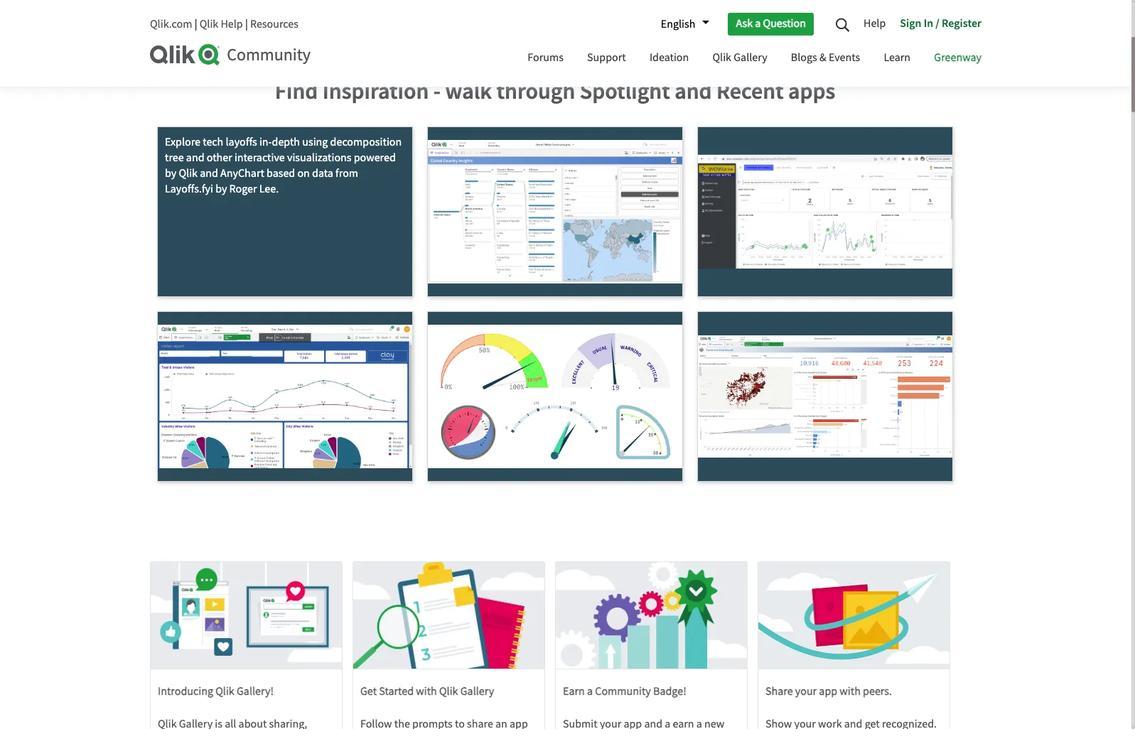 Task type: vqa. For each thing, say whether or not it's contained in the screenshot.
and to the middle
yes



Task type: locate. For each thing, give the bounding box(es) containing it.
english button
[[654, 12, 710, 36]]

help left resources "link"
[[221, 17, 243, 31]]

share
[[766, 685, 793, 699]]

from
[[336, 166, 358, 181]]

1 vertical spatial and
[[186, 151, 204, 165]]

help left sign
[[864, 16, 886, 30]]

| right qlik.com
[[195, 17, 197, 31]]

support button
[[577, 38, 637, 80]]

qlik right started
[[439, 685, 458, 699]]

1 horizontal spatial community
[[595, 685, 651, 699]]

0 horizontal spatial |
[[195, 17, 197, 31]]

0 vertical spatial a
[[755, 17, 761, 31]]

and
[[675, 77, 712, 105], [186, 151, 204, 165], [200, 166, 218, 181]]

visualizations
[[287, 151, 352, 165]]

community left badge!
[[595, 685, 651, 699]]

a
[[755, 17, 761, 31], [587, 685, 593, 699]]

a right "ask" on the top right
[[755, 17, 761, 31]]

get
[[361, 685, 377, 699]]

1 horizontal spatial with
[[840, 685, 861, 699]]

by
[[165, 166, 177, 181], [216, 182, 227, 196]]

explore tech layoffs in-depth using decomposition tree and other interactive visualizations powered by qlik and anychart based on data from layoffs.fyi by roger lee.
[[165, 135, 402, 196]]

lee.
[[259, 182, 279, 196]]

1 horizontal spatial gallery
[[734, 50, 768, 65]]

with right started
[[416, 685, 437, 699]]

and down ideation
[[675, 77, 712, 105]]

0 horizontal spatial gallery
[[461, 685, 494, 699]]

tech
[[203, 135, 224, 149]]

ask
[[736, 17, 753, 31]]

with right app
[[840, 685, 861, 699]]

help link
[[864, 11, 893, 38]]

forums button
[[517, 38, 574, 80]]

earn
[[563, 685, 585, 699]]

support
[[587, 50, 626, 65]]

&
[[820, 50, 827, 65]]

decomposition
[[330, 135, 402, 149]]

1 horizontal spatial by
[[216, 182, 227, 196]]

and down explore
[[186, 151, 204, 165]]

and down other
[[200, 166, 218, 181]]

|
[[195, 17, 197, 31], [245, 17, 248, 31]]

community link
[[150, 44, 503, 66]]

qlik
[[200, 17, 218, 31], [713, 50, 732, 65], [179, 166, 198, 181], [216, 685, 235, 699], [439, 685, 458, 699]]

ideation
[[650, 50, 689, 65]]

explore tech layoffs in-depth using decomposition tree and other interactive visualizations powered by qlik and anychart based on data from layoffs.fyi by roger lee. link
[[157, 127, 413, 297]]

resources link
[[250, 17, 299, 31]]

1 horizontal spatial |
[[245, 17, 248, 31]]

forums
[[528, 50, 564, 65]]

apps
[[789, 77, 836, 105]]

qlik gallery link
[[702, 38, 778, 80]]

qlik up layoffs.fyi
[[179, 166, 198, 181]]

0 horizontal spatial a
[[587, 685, 593, 699]]

0 vertical spatial gallery
[[734, 50, 768, 65]]

ask a question link
[[728, 13, 814, 35]]

share your app with peers.
[[766, 685, 892, 699]]

community down "resources"
[[227, 44, 311, 66]]

blogs
[[791, 50, 818, 65]]

1 vertical spatial community
[[595, 685, 651, 699]]

gallery inside menu bar
[[734, 50, 768, 65]]

a right earn at the bottom of page
[[587, 685, 593, 699]]

1 | from the left
[[195, 17, 197, 31]]

ideation button
[[639, 38, 700, 80]]

/
[[936, 16, 940, 30]]

help
[[864, 16, 886, 30], [221, 17, 243, 31]]

0 horizontal spatial community
[[227, 44, 311, 66]]

based
[[267, 166, 295, 181]]

gallery
[[734, 50, 768, 65], [461, 685, 494, 699]]

1 vertical spatial a
[[587, 685, 593, 699]]

by down the tree
[[165, 166, 177, 181]]

qlik up recent
[[713, 50, 732, 65]]

register
[[942, 16, 982, 30]]

with
[[416, 685, 437, 699], [840, 685, 861, 699]]

sign
[[900, 16, 922, 30]]

by left roger
[[216, 182, 227, 196]]

1 horizontal spatial a
[[755, 17, 761, 31]]

data
[[312, 166, 333, 181]]

qlik image
[[150, 44, 221, 65]]

started
[[379, 685, 414, 699]]

1 vertical spatial by
[[216, 182, 227, 196]]

qlik left gallery!
[[216, 685, 235, 699]]

menu bar
[[517, 38, 993, 80]]

qlik right qlik.com link
[[200, 17, 218, 31]]

qlik gallery
[[713, 50, 768, 65]]

0 horizontal spatial with
[[416, 685, 437, 699]]

learn button
[[874, 38, 922, 80]]

other
[[207, 151, 232, 165]]

gallery!
[[237, 685, 274, 699]]

tree
[[165, 151, 184, 165]]

| right qlik help link
[[245, 17, 248, 31]]

powered
[[354, 151, 396, 165]]

a for earn
[[587, 685, 593, 699]]

qlik inside menu bar
[[713, 50, 732, 65]]

0 vertical spatial by
[[165, 166, 177, 181]]

community
[[227, 44, 311, 66], [595, 685, 651, 699]]



Task type: describe. For each thing, give the bounding box(es) containing it.
recent
[[717, 77, 784, 105]]

get started with qlik gallery
[[361, 685, 494, 699]]

qlik.com
[[150, 17, 192, 31]]

0 horizontal spatial by
[[165, 166, 177, 181]]

qlik help link
[[200, 17, 243, 31]]

depth
[[272, 135, 300, 149]]

in-
[[259, 135, 272, 149]]

2 vertical spatial and
[[200, 166, 218, 181]]

interactive
[[235, 151, 285, 165]]

badge!
[[654, 685, 687, 699]]

earn a community badge!
[[563, 685, 687, 699]]

qlik.com | qlik help | resources
[[150, 17, 299, 31]]

a for ask
[[755, 17, 761, 31]]

app
[[819, 685, 838, 699]]

using
[[302, 135, 328, 149]]

anychart
[[220, 166, 264, 181]]

peers.
[[863, 685, 892, 699]]

explore
[[165, 135, 201, 149]]

1 vertical spatial gallery
[[461, 685, 494, 699]]

your
[[796, 685, 817, 699]]

0 vertical spatial community
[[227, 44, 311, 66]]

blogs & events
[[791, 50, 861, 65]]

through
[[497, 77, 576, 105]]

find inspiration - walk through spotlight and recent apps
[[275, 77, 836, 105]]

-
[[434, 77, 441, 105]]

on
[[298, 166, 310, 181]]

introducing
[[158, 685, 213, 699]]

menu bar containing forums
[[517, 38, 993, 80]]

learn
[[884, 50, 911, 65]]

greenway
[[935, 50, 982, 65]]

introducing qlik gallery!
[[158, 685, 274, 699]]

2 with from the left
[[840, 685, 861, 699]]

Search this blog text field
[[385, 0, 764, 9]]

1 with from the left
[[416, 685, 437, 699]]

ask a question
[[736, 17, 806, 31]]

question
[[763, 17, 806, 31]]

blogs & events button
[[781, 38, 871, 80]]

sign in / register link
[[893, 11, 982, 38]]

events
[[829, 50, 861, 65]]

qlik.com link
[[150, 17, 192, 31]]

inspiration
[[323, 77, 429, 105]]

0 vertical spatial and
[[675, 77, 712, 105]]

find
[[275, 77, 318, 105]]

2 | from the left
[[245, 17, 248, 31]]

layoffs
[[226, 135, 257, 149]]

0 horizontal spatial help
[[221, 17, 243, 31]]

roger
[[229, 182, 257, 196]]

sign in / register
[[900, 16, 982, 30]]

in
[[924, 16, 934, 30]]

layoffs.fyi
[[165, 182, 213, 196]]

spotlight
[[580, 77, 670, 105]]

greenway link
[[924, 38, 993, 80]]

1 horizontal spatial help
[[864, 16, 886, 30]]

english
[[661, 17, 696, 31]]

walk
[[446, 77, 492, 105]]

resources
[[250, 17, 299, 31]]

qlik inside explore tech layoffs in-depth using decomposition tree and other interactive visualizations powered by qlik and anychart based on data from layoffs.fyi by roger lee.
[[179, 166, 198, 181]]



